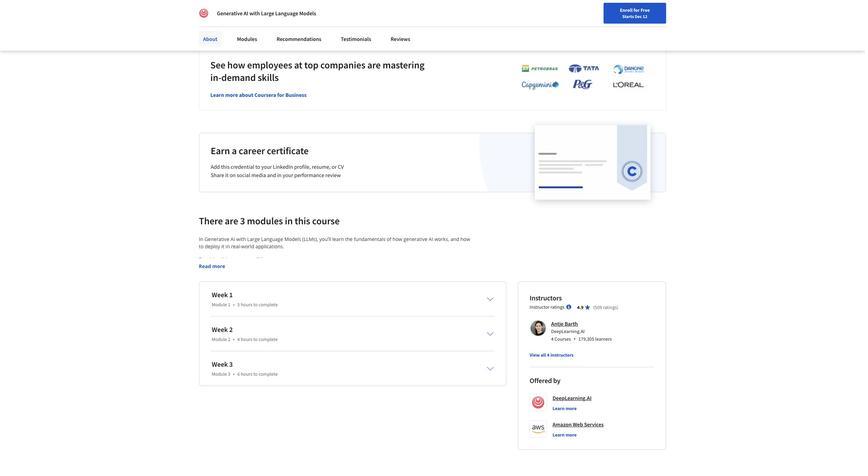 Task type: vqa. For each thing, say whether or not it's contained in the screenshot.
right specific
yes



Task type: describe. For each thing, give the bounding box(es) containing it.
to right "methods"
[[386, 308, 390, 314]]

requirements
[[199, 300, 230, 307]]

2 vertical spatial from
[[252, 395, 264, 402]]

intermediate
[[221, 373, 251, 380]]

for inside enroll for free starts dec 12
[[634, 7, 640, 13]]

function
[[338, 293, 357, 300]]

1 vertical spatial course
[[210, 359, 225, 365]]

you'll inside the by taking this course, you'll learn to: - deeply understand generative ai, describing the key steps in a typical llm-based generative ai lifecycle, from data gathering and model selection, to performance evaluation and deployment - describe in detail the transformer architecture that powers llms, how they're trained, and how fine-tuning enables llms to be adapted to a variety of specific use cases - use empirical scaling laws to optimize the model's objective function across dataset size, compute budget, and inference requirements - apply state-of-the art training, tuning, inference, tools, and deployment methods to maximize the performance of models within the specific constraints of your project - discuss the challenges and opportunities that generative ai creates for businesses after hearing stories from industry researchers and practitioners developers who have a good foundational understanding of how llms work, as well the best practices behind training and deploying them, will be able to make good decisions for their companies and more quickly build working prototypes. this course will support learners in building practical intuition about how to best utilize this exciting new technology. this is an intermediate course, so you should have some experience coding in python to get the most out of it. you should also be familiar with the basics of machine learning, such as supervised and unsupervised learning, loss functions, and splitting data into training, validation, and test sets. if you have taken the machine learning specialization or deep learning specialization from deeplearning.ai, you'll be ready to take this course and dive deeper into the fundamentals of generative ai.
[[305, 395, 317, 402]]

and down "well"
[[374, 351, 383, 358]]

0 horizontal spatial as
[[329, 381, 334, 387]]

inference
[[453, 293, 475, 300]]

the right get
[[408, 373, 416, 380]]

building
[[280, 359, 298, 365]]

the left "key"
[[303, 264, 311, 270]]

(
[[594, 305, 595, 311]]

1 horizontal spatial best
[[400, 344, 409, 351]]

also
[[199, 381, 208, 387]]

language inside in generative ai with large language models (llms), you'll learn the fundamentals of how generative ai works, and how to deploy it in real-world applications.
[[261, 236, 283, 243]]

generative up trained,
[[386, 264, 410, 270]]

with inside the by taking this course, you'll learn to: - deeply understand generative ai, describing the key steps in a typical llm-based generative ai lifecycle, from data gathering and model selection, to performance evaluation and deployment - describe in detail the transformer architecture that powers llms, how they're trained, and how fine-tuning enables llms to be adapted to a variety of specific use cases - use empirical scaling laws to optimize the model's objective function across dataset size, compute budget, and inference requirements - apply state-of-the art training, tuning, inference, tools, and deployment methods to maximize the performance of models within the specific constraints of your project - discuss the challenges and opportunities that generative ai creates for businesses after hearing stories from industry researchers and practitioners developers who have a good foundational understanding of how llms work, as well the best practices behind training and deploying them, will be able to make good decisions for their companies and more quickly build working prototypes. this course will support learners in building practical intuition about how to best utilize this exciting new technology. this is an intermediate course, so you should have some experience coding in python to get the most out of it. you should also be familiar with the basics of machine learning, such as supervised and unsupervised learning, loss functions, and splitting data into training, validation, and test sets. if you have taken the machine learning specialization or deep learning specialization from deeplearning.ai, you'll be ready to take this course and dive deeper into the fundamentals of generative ai.
[[235, 381, 245, 387]]

exciting
[[407, 359, 424, 365]]

0 vertical spatial specific
[[264, 286, 281, 292]]

1 vertical spatial 2
[[228, 337, 231, 343]]

and down developers
[[199, 351, 208, 358]]

it inside in generative ai with large language models (llms), you'll learn the fundamentals of how generative ai works, and how to deploy it in real-world applications.
[[222, 243, 225, 250]]

2 horizontal spatial have
[[330, 388, 341, 395]]

most
[[417, 373, 429, 380]]

5
[[238, 302, 240, 308]]

for up intuition
[[328, 351, 335, 358]]

0 vertical spatial with
[[250, 10, 260, 17]]

within
[[217, 315, 231, 321]]

the down of-
[[232, 315, 240, 321]]

ai left lifecycle,
[[411, 264, 415, 270]]

be up use
[[205, 286, 211, 292]]

deeper
[[403, 395, 419, 402]]

0 vertical spatial generative
[[217, 10, 243, 17]]

1 vertical spatial good
[[293, 351, 305, 358]]

2 should from the left
[[460, 373, 475, 380]]

your right deeplearning.ai icon
[[213, 7, 223, 13]]

powers
[[319, 278, 336, 285]]

generative down splitting
[[199, 403, 223, 409]]

models inside in generative ai with large language models (llms), you'll learn the fundamentals of how generative ai works, and how to deploy it in real-world applications.
[[285, 236, 301, 243]]

for right creates
[[355, 322, 362, 329]]

0 vertical spatial course
[[312, 215, 340, 227]]

the inside in generative ai with large language models (llms), you'll learn the fundamentals of how generative ai works, and how to deploy it in real-world applications.
[[345, 236, 353, 243]]

more for learn more button associated with deeplearning.ai
[[566, 406, 577, 412]]

model
[[232, 271, 246, 278]]

0 horizontal spatial learning
[[199, 395, 219, 402]]

and down the 'machine'
[[285, 388, 293, 395]]

hours for 2
[[241, 337, 253, 343]]

1 horizontal spatial have
[[303, 373, 313, 380]]

12
[[643, 14, 648, 19]]

in-
[[211, 71, 222, 84]]

optimize
[[268, 293, 288, 300]]

modules
[[247, 215, 283, 227]]

llms,
[[337, 278, 350, 285]]

to up about
[[208, 7, 212, 13]]

• for 1
[[233, 302, 235, 308]]

this inside add this credential to your linkedin profile, resume, or cv share it on social media and in your performance review
[[221, 163, 230, 170]]

0 vertical spatial models
[[300, 10, 316, 17]]

resume,
[[312, 163, 331, 170]]

0 horizontal spatial about
[[239, 91, 254, 98]]

amazon web services
[[553, 422, 604, 429]]

enroll
[[620, 7, 633, 13]]

employees
[[247, 59, 292, 71]]

read
[[199, 263, 211, 270]]

0 vertical spatial learn
[[211, 91, 224, 98]]

project
[[303, 315, 319, 321]]

your inside the by taking this course, you'll learn to: - deeply understand generative ai, describing the key steps in a typical llm-based generative ai lifecycle, from data gathering and model selection, to performance evaluation and deployment - describe in detail the transformer architecture that powers llms, how they're trained, and how fine-tuning enables llms to be adapted to a variety of specific use cases - use empirical scaling laws to optimize the model's objective function across dataset size, compute budget, and inference requirements - apply state-of-the art training, tuning, inference, tools, and deployment methods to maximize the performance of models within the specific constraints of your project - discuss the challenges and opportunities that generative ai creates for businesses after hearing stories from industry researchers and practitioners developers who have a good foundational understanding of how llms work, as well the best practices behind training and deploying them, will be able to make good decisions for their companies and more quickly build working prototypes. this course will support learners in building practical intuition about how to best utilize this exciting new technology. this is an intermediate course, so you should have some experience coding in python to get the most out of it. you should also be familiar with the basics of machine learning, such as supervised and unsupervised learning, loss functions, and splitting data into training, validation, and test sets. if you have taken the machine learning specialization or deep learning specialization from deeplearning.ai, you'll be ready to take this course and dive deeper into the fundamentals of generative ai.
[[291, 315, 302, 321]]

deeply
[[202, 264, 218, 270]]

0 vertical spatial from
[[437, 264, 448, 270]]

the right taken
[[356, 388, 363, 395]]

reviews
[[391, 35, 411, 42]]

llm-
[[360, 264, 371, 270]]

validation,
[[260, 388, 283, 395]]

complete for week 2
[[259, 337, 278, 343]]

compute
[[403, 293, 424, 300]]

antje barth link
[[552, 321, 578, 328]]

2 - from the top
[[199, 278, 201, 285]]

4 inside week 2 module 2 • 4 hours to complete
[[238, 337, 240, 343]]

testimonials
[[341, 35, 371, 42]]

and left dive
[[382, 395, 391, 402]]

view all 4 instructors button
[[530, 352, 574, 359]]

generative down project
[[307, 322, 330, 329]]

0 vertical spatial will
[[247, 351, 254, 358]]

the left basics
[[246, 381, 253, 387]]

0 vertical spatial linkedin
[[223, 7, 241, 13]]

large inside in generative ai with large language models (llms), you'll learn the fundamentals of how generative ai works, and how to deploy it in real-world applications.
[[247, 236, 260, 243]]

be down 'is'
[[210, 381, 215, 387]]

for left 'business'
[[277, 91, 285, 98]]

a right earn
[[232, 145, 237, 157]]

2 vertical spatial performance
[[423, 308, 453, 314]]

in right steps
[[334, 264, 339, 270]]

in right modules
[[285, 215, 293, 227]]

learn more button for amazon web services
[[553, 432, 577, 439]]

week for week 3
[[212, 360, 228, 369]]

to left take
[[339, 395, 344, 402]]

challenges
[[229, 322, 253, 329]]

decisions
[[306, 351, 327, 358]]

the down compute
[[415, 308, 422, 314]]

and right budget,
[[443, 293, 452, 300]]

to inside add this credential to your linkedin profile, resume, or cv share it on social media and in your performance review
[[256, 163, 260, 170]]

learn more for amazon web services
[[553, 432, 577, 439]]

steps
[[321, 264, 333, 270]]

services
[[585, 422, 604, 429]]

dive
[[392, 395, 401, 402]]

offered
[[530, 377, 552, 385]]

1 horizontal spatial as
[[374, 344, 379, 351]]

to right laws
[[262, 293, 267, 300]]

week 1 module 1 • 5 hours to complete
[[212, 291, 278, 308]]

state-
[[216, 308, 229, 314]]

0 horizontal spatial will
[[226, 359, 234, 365]]

1 horizontal spatial large
[[261, 10, 274, 17]]

to up use
[[199, 286, 204, 292]]

antje
[[552, 321, 564, 328]]

this up (llms),
[[295, 215, 310, 227]]

module for week 1
[[212, 302, 227, 308]]

1 vertical spatial data
[[218, 388, 229, 395]]

it inside add this credential to your linkedin profile, resume, or cv share it on social media and in your performance review
[[225, 172, 229, 179]]

with inside in generative ai with large language models (llms), you'll learn the fundamentals of how generative ai works, and how to deploy it in real-world applications.
[[236, 236, 246, 243]]

how inside see how employees at top companies are mastering in-demand skills
[[228, 59, 245, 71]]

machine
[[276, 381, 295, 387]]

3 - from the top
[[199, 293, 201, 300]]

0 vertical spatial learning
[[385, 388, 405, 395]]

1 horizontal spatial course,
[[252, 373, 268, 380]]

to down the detail at the left of page
[[232, 286, 237, 292]]

who
[[226, 344, 236, 351]]

and inside add this credential to your linkedin profile, resume, or cv share it on social media and in your performance review
[[267, 172, 276, 179]]

ai up modules
[[244, 10, 248, 17]]

world
[[242, 243, 254, 250]]

0 vertical spatial training,
[[251, 308, 270, 314]]

profile,
[[294, 163, 311, 170]]

social
[[237, 172, 250, 179]]

and up practitioners
[[254, 322, 263, 329]]

ai left creates
[[332, 322, 336, 329]]

or inside the by taking this course, you'll learn to: - deeply understand generative ai, describing the key steps in a typical llm-based generative ai lifecycle, from data gathering and model selection, to performance evaluation and deployment - describe in detail the transformer architecture that powers llms, how they're trained, and how fine-tuning enables llms to be adapted to a variety of specific use cases - use empirical scaling laws to optimize the model's objective function across dataset size, compute budget, and inference requirements - apply state-of-the art training, tuning, inference, tools, and deployment methods to maximize the performance of models within the specific constraints of your project - discuss the challenges and opportunities that generative ai creates for businesses after hearing stories from industry researchers and practitioners developers who have a good foundational understanding of how llms work, as well the best practices behind training and deploying them, will be able to make good decisions for their companies and more quickly build working prototypes. this course will support learners in building practical intuition about how to best utilize this exciting new technology. this is an intermediate course, so you should have some experience coding in python to get the most out of it. you should also be familiar with the basics of machine learning, such as supervised and unsupervised learning, loss functions, and splitting data into training, validation, and test sets. if you have taken the machine learning specialization or deep learning specialization from deeplearning.ai, you'll be ready to take this course and dive deeper into the fundamentals of generative ai.
[[439, 388, 444, 395]]

1 horizontal spatial ratings
[[603, 305, 617, 311]]

their
[[336, 351, 347, 358]]

coding
[[355, 373, 370, 380]]

amazon web services link
[[553, 421, 604, 429]]

learners inside antje barth deeplearning.ai 4 courses • 179,305 learners
[[596, 336, 612, 343]]

0 horizontal spatial course,
[[231, 256, 247, 263]]

1 vertical spatial 1
[[228, 302, 231, 308]]

learn more about coursera for business link
[[211, 91, 307, 98]]

describing
[[279, 264, 302, 270]]

1 vertical spatial llms
[[348, 344, 359, 351]]

take
[[345, 395, 355, 402]]

4 inside antje barth deeplearning.ai 4 courses • 179,305 learners
[[552, 336, 554, 343]]

after
[[389, 322, 400, 329]]

0 vertical spatial 3
[[240, 215, 245, 227]]

ai up real- at left
[[231, 236, 235, 243]]

enables
[[445, 278, 462, 285]]

complete for week 3
[[259, 372, 278, 378]]

the right "well"
[[391, 344, 398, 351]]

1 vertical spatial best
[[371, 359, 381, 365]]

1 vertical spatial performance
[[276, 271, 306, 278]]

test
[[295, 388, 303, 395]]

sets.
[[304, 388, 315, 395]]

industry
[[449, 322, 468, 329]]

and down you
[[458, 381, 467, 387]]

maximize
[[392, 308, 413, 314]]

0 vertical spatial into
[[230, 388, 239, 395]]

your up media
[[262, 163, 272, 170]]

modules
[[237, 35, 257, 42]]

0 vertical spatial specialization
[[406, 388, 437, 395]]

be left able
[[256, 351, 261, 358]]

utilize
[[382, 359, 396, 365]]

antje barth image
[[531, 321, 546, 336]]

1 vertical spatial deployment
[[336, 308, 363, 314]]

more for read more button at the bottom left of the page
[[212, 263, 225, 270]]

week 2 module 2 • 4 hours to complete
[[212, 326, 278, 343]]

and up 'llms,'
[[332, 271, 341, 278]]

0 horizontal spatial specific
[[241, 315, 258, 321]]

( 509 ratings )
[[594, 305, 619, 311]]

antje barth deeplearning.ai 4 courses • 179,305 learners
[[552, 321, 612, 343]]

in up the adapted
[[223, 278, 227, 285]]

instructor ratings
[[530, 304, 565, 311]]

coursera career certificate image
[[535, 125, 651, 200]]

such
[[318, 381, 328, 387]]

• inside antje barth deeplearning.ai 4 courses • 179,305 learners
[[574, 336, 576, 343]]

instructors
[[530, 294, 562, 303]]

and right trained,
[[398, 278, 407, 285]]

509
[[595, 305, 603, 311]]

be down if
[[318, 395, 323, 402]]

lifecycle,
[[417, 264, 436, 270]]

add for add this credential to your linkedin profile, resume, or cv share it on social media and in your performance review
[[211, 163, 220, 170]]

the down cases
[[289, 293, 296, 300]]

learners inside the by taking this course, you'll learn to: - deeply understand generative ai, describing the key steps in a typical llm-based generative ai lifecycle, from data gathering and model selection, to performance evaluation and deployment - describe in detail the transformer architecture that powers llms, how they're trained, and how fine-tuning enables llms to be adapted to a variety of specific use cases - use empirical scaling laws to optimize the model's objective function across dataset size, compute budget, and inference requirements - apply state-of-the art training, tuning, inference, tools, and deployment methods to maximize the performance of models within the specific constraints of your project - discuss the challenges and opportunities that generative ai creates for businesses after hearing stories from industry researchers and practitioners developers who have a good foundational understanding of how llms work, as well the best practices behind training and deploying them, will be able to make good decisions for their companies and more quickly build working prototypes. this course will support learners in building practical intuition about how to best utilize this exciting new technology. this is an intermediate course, so you should have some experience coding in python to get the most out of it. you should also be familiar with the basics of machine learning, such as supervised and unsupervised learning, loss functions, and splitting data into training, validation, and test sets. if you have taken the machine learning specialization or deep learning specialization from deeplearning.ai, you'll be ready to take this course and dive deeper into the fundamentals of generative ai.
[[254, 359, 273, 365]]

intuition
[[320, 359, 339, 365]]

familiar
[[216, 381, 234, 387]]

and inside in generative ai with large language models (llms), you'll learn the fundamentals of how generative ai works, and how to deploy it in real-world applications.
[[451, 236, 460, 243]]

evaluation
[[307, 271, 331, 278]]

you'll inside in generative ai with large language models (llms), you'll learn the fundamentals of how generative ai works, and how to deploy it in real-world applications.
[[320, 236, 331, 243]]

2 vertical spatial 3
[[228, 372, 231, 378]]

to down work,
[[365, 359, 370, 365]]

0 horizontal spatial that
[[296, 322, 305, 329]]

budget,
[[425, 293, 442, 300]]

to left get
[[394, 373, 399, 380]]

in inside add this credential to your linkedin profile, resume, or cv share it on social media and in your performance review
[[277, 172, 282, 179]]

1 vertical spatial 3
[[229, 360, 233, 369]]

key
[[312, 264, 320, 270]]

june
[[304, 7, 314, 13]]

career
[[239, 145, 265, 157]]

top
[[305, 59, 319, 71]]

1 horizontal spatial into
[[420, 395, 429, 402]]

0 vertical spatial llms
[[464, 278, 476, 285]]

able
[[263, 351, 272, 358]]

and down coding
[[362, 381, 370, 387]]

1 vertical spatial deeplearning.ai
[[553, 395, 592, 402]]

0 vertical spatial 2
[[229, 326, 233, 334]]

support
[[235, 359, 253, 365]]

1 horizontal spatial you
[[320, 388, 329, 395]]

machine
[[365, 388, 384, 395]]

credential
[[231, 163, 254, 170]]

companies inside see how employees at top companies are mastering in-demand skills
[[321, 59, 366, 71]]

0 horizontal spatial you
[[276, 373, 285, 380]]



Task type: locate. For each thing, give the bounding box(es) containing it.
1 learn more button from the top
[[553, 406, 577, 413]]

starts
[[623, 14, 634, 19]]

2 horizontal spatial 4
[[552, 336, 554, 343]]

about inside the by taking this course, you'll learn to: - deeply understand generative ai, describing the key steps in a typical llm-based generative ai lifecycle, from data gathering and model selection, to performance evaluation and deployment - describe in detail the transformer architecture that powers llms, how they're trained, and how fine-tuning enables llms to be adapted to a variety of specific use cases - use empirical scaling laws to optimize the model's objective function across dataset size, compute budget, and inference requirements - apply state-of-the art training, tuning, inference, tools, and deployment methods to maximize the performance of models within the specific constraints of your project - discuss the challenges and opportunities that generative ai creates for businesses after hearing stories from industry researchers and practitioners developers who have a good foundational understanding of how llms work, as well the best practices behind training and deploying them, will be able to make good decisions for their companies and more quickly build working prototypes. this course will support learners in building practical intuition about how to best utilize this exciting new technology. this is an intermediate course, so you should have some experience coding in python to get the most out of it. you should also be familiar with the basics of machine learning, such as supervised and unsupervised learning, loss functions, and splitting data into training, validation, and test sets. if you have taken the machine learning specialization or deep learning specialization from deeplearning.ai, you'll be ready to take this course and dive deeper into the fundamentals of generative ai.
[[340, 359, 353, 365]]

0 vertical spatial that
[[309, 278, 318, 285]]

hours inside week 2 module 2 • 4 hours to complete
[[241, 337, 253, 343]]

add inside add this credential to your linkedin profile, resume, or cv share it on social media and in your performance review
[[211, 163, 220, 170]]

quickly
[[398, 351, 413, 358]]

understanding
[[296, 344, 330, 351]]

1 - from the top
[[199, 264, 201, 270]]

of inside in generative ai with large language models (llms), you'll learn the fundamentals of how generative ai works, and how to deploy it in real-world applications.
[[387, 236, 392, 243]]

the down loss
[[430, 395, 438, 402]]

with up modules
[[250, 10, 260, 17]]

to inside week 2 module 2 • 4 hours to complete
[[254, 337, 258, 343]]

deeplearning.ai image
[[199, 8, 209, 18]]

1 horizontal spatial specialization
[[406, 388, 437, 395]]

1 module from the top
[[212, 302, 227, 308]]

all
[[541, 352, 546, 359]]

hours for 1
[[241, 302, 253, 308]]

add to your linkedin profile
[[199, 7, 255, 13]]

performance inside add this credential to your linkedin profile, resume, or cv share it on social media and in your performance review
[[295, 172, 325, 179]]

• inside week 2 module 2 • 4 hours to complete
[[233, 337, 235, 343]]

complete inside week 3 module 3 • 6 hours to complete
[[259, 372, 278, 378]]

course down the 'deploying' on the bottom left of the page
[[210, 359, 225, 365]]

1 left 5
[[228, 302, 231, 308]]

1 horizontal spatial are
[[368, 59, 381, 71]]

-
[[199, 264, 201, 270], [199, 278, 201, 285], [199, 293, 201, 300], [199, 308, 201, 314], [199, 322, 201, 329]]

read more
[[199, 263, 225, 270]]

generative up selection,
[[247, 264, 270, 270]]

week inside week 1 module 1 • 5 hours to complete
[[212, 291, 228, 300]]

to:
[[274, 256, 280, 263]]

banner navigation
[[6, 0, 196, 14]]

media
[[252, 172, 266, 179]]

fundamentals inside in generative ai with large language models (llms), you'll learn the fundamentals of how generative ai works, and how to deploy it in real-world applications.
[[354, 236, 386, 243]]

generative up deploy
[[205, 236, 229, 243]]

in right media
[[277, 172, 282, 179]]

hours right 6 on the bottom of the page
[[241, 372, 253, 378]]

tools,
[[312, 308, 324, 314]]

1 horizontal spatial good
[[293, 351, 305, 358]]

specialization up the ai.
[[220, 395, 251, 402]]

1 complete from the top
[[259, 302, 278, 308]]

some
[[315, 373, 327, 380]]

module down researchers
[[212, 337, 227, 343]]

module inside week 3 module 3 • 6 hours to complete
[[212, 372, 227, 378]]

llms left work,
[[348, 344, 359, 351]]

ratings right "509" in the bottom right of the page
[[603, 305, 617, 311]]

this right take
[[356, 395, 364, 402]]

1 horizontal spatial llms
[[464, 278, 476, 285]]

complete for week 1
[[259, 302, 278, 308]]

)
[[617, 305, 619, 311]]

constraints
[[259, 315, 284, 321]]

to up basics
[[254, 372, 258, 378]]

1 vertical spatial have
[[303, 373, 313, 380]]

business
[[286, 91, 307, 98]]

have up ready
[[330, 388, 341, 395]]

0 vertical spatial deeplearning.ai
[[552, 329, 585, 335]]

behind
[[432, 344, 448, 351]]

module for week 3
[[212, 372, 227, 378]]

you right so
[[276, 373, 285, 380]]

specific
[[264, 286, 281, 292], [241, 315, 258, 321]]

1 horizontal spatial linkedin
[[273, 163, 293, 170]]

describe
[[202, 278, 222, 285]]

earn a career certificate
[[211, 145, 309, 157]]

this
[[199, 359, 208, 365], [199, 373, 208, 380]]

1 vertical spatial linkedin
[[273, 163, 293, 170]]

companies inside the by taking this course, you'll learn to: - deeply understand generative ai, describing the key steps in a typical llm-based generative ai lifecycle, from data gathering and model selection, to performance evaluation and deployment - describe in detail the transformer architecture that powers llms, how they're trained, and how fine-tuning enables llms to be adapted to a variety of specific use cases - use empirical scaling laws to optimize the model's objective function across dataset size, compute budget, and inference requirements - apply state-of-the art training, tuning, inference, tools, and deployment methods to maximize the performance of models within the specific constraints of your project - discuss the challenges and opportunities that generative ai creates for businesses after hearing stories from industry researchers and practitioners developers who have a good foundational understanding of how llms work, as well the best practices behind training and deploying them, will be able to make good decisions for their companies and more quickly build working prototypes. this course will support learners in building practical intuition about how to best utilize this exciting new technology. this is an intermediate course, so you should have some experience coding in python to get the most out of it. you should also be familiar with the basics of machine learning, such as supervised and unsupervised learning, loss functions, and splitting data into training, validation, and test sets. if you have taken the machine learning specialization or deep learning specialization from deeplearning.ai, you'll be ready to take this course and dive deeper into the fundamentals of generative ai.
[[348, 351, 373, 358]]

models left (llms),
[[285, 236, 301, 243]]

0 vertical spatial learn more button
[[553, 406, 577, 413]]

linkedin down certificate
[[273, 163, 293, 170]]

2 down within
[[229, 326, 233, 334]]

1 hours from the top
[[241, 302, 253, 308]]

good up the practical
[[293, 351, 305, 358]]

1 horizontal spatial should
[[460, 373, 475, 380]]

of-
[[229, 308, 235, 314]]

coursera enterprise logos image
[[512, 64, 651, 94]]

learn inside the by taking this course, you'll learn to: - deeply understand generative ai, describing the key steps in a typical llm-based generative ai lifecycle, from data gathering and model selection, to performance evaluation and deployment - describe in detail the transformer architecture that powers llms, how they're trained, and how fine-tuning enables llms to be adapted to a variety of specific use cases - use empirical scaling laws to optimize the model's objective function across dataset size, compute budget, and inference requirements - apply state-of-the art training, tuning, inference, tools, and deployment methods to maximize the performance of models within the specific constraints of your project - discuss the challenges and opportunities that generative ai creates for businesses after hearing stories from industry researchers and practitioners developers who have a good foundational understanding of how llms work, as well the best practices behind training and deploying them, will be able to make good decisions for their companies and more quickly build working prototypes. this course will support learners in building practical intuition about how to best utilize this exciting new technology. this is an intermediate course, so you should have some experience coding in python to get the most out of it. you should also be familiar with the basics of machine learning, such as supervised and unsupervised learning, loss functions, and splitting data into training, validation, and test sets. if you have taken the machine learning specialization or deep learning specialization from deeplearning.ai, you'll be ready to take this course and dive deeper into the fundamentals of generative ai.
[[262, 256, 273, 263]]

complete down optimize
[[259, 302, 278, 308]]

1 horizontal spatial you'll
[[320, 236, 331, 243]]

to right able
[[274, 351, 278, 358]]

they're
[[362, 278, 378, 285]]

2 vertical spatial course
[[365, 395, 381, 402]]

1 horizontal spatial or
[[439, 388, 444, 395]]

3
[[240, 215, 245, 227], [229, 360, 233, 369], [228, 372, 231, 378]]

1 vertical spatial specific
[[241, 315, 258, 321]]

are right there
[[225, 215, 238, 227]]

as left "well"
[[374, 344, 379, 351]]

0 horizontal spatial have
[[237, 344, 248, 351]]

scaling
[[234, 293, 249, 300]]

1 vertical spatial from
[[436, 322, 448, 329]]

0 vertical spatial are
[[368, 59, 381, 71]]

or inside add this credential to your linkedin profile, resume, or cv share it on social media and in your performance review
[[332, 163, 337, 170]]

well
[[381, 344, 390, 351]]

week inside week 3 module 3 • 6 hours to complete
[[212, 360, 228, 369]]

1 vertical spatial about
[[340, 359, 353, 365]]

certificate
[[267, 145, 309, 157]]

in inside in generative ai with large language models (llms), you'll learn the fundamentals of how generative ai works, and how to deploy it in real-world applications.
[[226, 243, 230, 250]]

1 vertical spatial you'll
[[305, 395, 317, 402]]

1 horizontal spatial learners
[[596, 336, 612, 343]]

1 horizontal spatial learn
[[333, 236, 344, 243]]

0 vertical spatial language
[[275, 10, 298, 17]]

this down quickly
[[397, 359, 405, 365]]

deploying
[[209, 351, 231, 358]]

module down empirical
[[212, 302, 227, 308]]

will up support at the left bottom of the page
[[247, 351, 254, 358]]

0 vertical spatial best
[[400, 344, 409, 351]]

1 vertical spatial learners
[[254, 359, 273, 365]]

learn more button for deeplearning.ai
[[553, 406, 577, 413]]

foundational
[[266, 344, 295, 351]]

1 vertical spatial it
[[222, 243, 225, 250]]

art
[[244, 308, 250, 314]]

3 complete from the top
[[259, 372, 278, 378]]

companies
[[321, 59, 366, 71], [348, 351, 373, 358]]

about
[[239, 91, 254, 98], [340, 359, 353, 365]]

0 vertical spatial complete
[[259, 302, 278, 308]]

are inside see how employees at top companies are mastering in-demand skills
[[368, 59, 381, 71]]

taking
[[206, 256, 220, 263]]

there
[[199, 215, 223, 227]]

generative ai with large language models
[[217, 10, 316, 17]]

an
[[214, 373, 220, 380]]

learn more button down deeplearning.ai link
[[553, 406, 577, 413]]

0 vertical spatial data
[[449, 264, 460, 270]]

into down familiar on the left of page
[[230, 388, 239, 395]]

variety
[[242, 286, 257, 292]]

1 vertical spatial into
[[420, 395, 429, 402]]

dataset
[[374, 293, 391, 300]]

1
[[229, 291, 233, 300], [228, 302, 231, 308]]

1 vertical spatial add
[[211, 163, 220, 170]]

model's
[[298, 293, 315, 300]]

0 vertical spatial hours
[[241, 302, 253, 308]]

more inside read more button
[[212, 263, 225, 270]]

linkedin left profile
[[223, 7, 241, 13]]

more down web
[[566, 432, 577, 439]]

models up recommendations link
[[300, 10, 316, 17]]

learn
[[211, 91, 224, 98], [553, 406, 565, 412], [553, 432, 565, 439]]

1 vertical spatial will
[[226, 359, 234, 365]]

into
[[230, 388, 239, 395], [420, 395, 429, 402]]

0 horizontal spatial ratings
[[551, 304, 565, 311]]

as
[[374, 344, 379, 351], [329, 381, 334, 387]]

discuss
[[202, 322, 219, 329]]

0 horizontal spatial it
[[222, 243, 225, 250]]

4 - from the top
[[199, 308, 201, 314]]

learning up dive
[[385, 388, 405, 395]]

1 vertical spatial hours
[[241, 337, 253, 343]]

ai left works,
[[429, 236, 434, 243]]

to inside week 3 module 3 • 6 hours to complete
[[254, 372, 258, 378]]

0 vertical spatial learners
[[596, 336, 612, 343]]

generative
[[217, 10, 243, 17], [205, 236, 229, 243]]

based
[[371, 264, 385, 270]]

0 horizontal spatial 4
[[238, 337, 240, 343]]

module for week 2
[[212, 337, 227, 343]]

about down 'demand'
[[239, 91, 254, 98]]

None search field
[[99, 18, 266, 32]]

0 vertical spatial deployment
[[342, 271, 369, 278]]

learn left to:
[[262, 256, 273, 263]]

with down intermediate
[[235, 381, 245, 387]]

week down within
[[212, 326, 228, 334]]

will down them,
[[226, 359, 234, 365]]

2 this from the top
[[199, 373, 208, 380]]

1 vertical spatial learn more
[[553, 432, 577, 439]]

more inside the by taking this course, you'll learn to: - deeply understand generative ai, describing the key steps in a typical llm-based generative ai lifecycle, from data gathering and model selection, to performance evaluation and deployment - describe in detail the transformer architecture that powers llms, how they're trained, and how fine-tuning enables llms to be adapted to a variety of specific use cases - use empirical scaling laws to optimize the model's objective function across dataset size, compute budget, and inference requirements - apply state-of-the art training, tuning, inference, tools, and deployment methods to maximize the performance of models within the specific constraints of your project - discuss the challenges and opportunities that generative ai creates for businesses after hearing stories from industry researchers and practitioners developers who have a good foundational understanding of how llms work, as well the best practices behind training and deploying them, will be able to make good decisions for their companies and more quickly build working prototypes. this course will support learners in building practical intuition about how to best utilize this exciting new technology. this is an intermediate course, so you should have some experience coding in python to get the most out of it. you should also be familiar with the basics of machine learning, such as supervised and unsupervised learning, loss functions, and splitting data into training, validation, and test sets. if you have taken the machine learning specialization or deep learning specialization from deeplearning.ai, you'll be ready to take this course and dive deeper into the fundamentals of generative ai.
[[384, 351, 396, 358]]

detail
[[228, 278, 241, 285]]

view
[[530, 352, 540, 359]]

typical
[[344, 264, 359, 270]]

• inside week 1 module 1 • 5 hours to complete
[[233, 302, 235, 308]]

1 vertical spatial week
[[212, 326, 228, 334]]

hours down practitioners
[[241, 337, 253, 343]]

1 week from the top
[[212, 291, 228, 300]]

1 vertical spatial are
[[225, 215, 238, 227]]

of
[[387, 236, 392, 243], [258, 286, 263, 292], [454, 308, 459, 314], [286, 315, 290, 321], [331, 344, 335, 351], [439, 373, 443, 380], [270, 381, 275, 387], [472, 395, 476, 402]]

2 learn more from the top
[[553, 432, 577, 439]]

deeplearning.ai inside antje barth deeplearning.ai 4 courses • 179,305 learners
[[552, 329, 585, 335]]

technology.
[[436, 359, 462, 365]]

4 inside 'button'
[[547, 352, 550, 359]]

hours right 5
[[241, 302, 253, 308]]

have left some
[[303, 373, 313, 380]]

179,305
[[579, 336, 595, 343]]

will
[[247, 351, 254, 358], [226, 359, 234, 365]]

to down ai,
[[270, 271, 275, 278]]

2 module from the top
[[212, 337, 227, 343]]

module up familiar on the left of page
[[212, 372, 227, 378]]

training,
[[251, 308, 270, 314], [240, 388, 259, 395]]

learning down splitting
[[199, 395, 219, 402]]

more up utilize
[[384, 351, 396, 358]]

course down the machine
[[365, 395, 381, 402]]

• inside week 3 module 3 • 6 hours to complete
[[233, 372, 235, 378]]

you'll down sets.
[[305, 395, 317, 402]]

this up the on
[[221, 163, 230, 170]]

large up world
[[247, 236, 260, 243]]

to down in at the left of page
[[199, 243, 204, 250]]

learn
[[333, 236, 344, 243], [262, 256, 273, 263]]

this up also
[[199, 373, 208, 380]]

a left the typical
[[340, 264, 343, 270]]

python
[[377, 373, 393, 380]]

learn for amazon web services
[[553, 432, 565, 439]]

0 vertical spatial module
[[212, 302, 227, 308]]

1 this from the top
[[199, 359, 208, 365]]

1 vertical spatial fundamentals
[[439, 395, 470, 402]]

0 vertical spatial this
[[199, 359, 208, 365]]

this up the understand
[[221, 256, 229, 263]]

learning, down most
[[404, 381, 423, 387]]

course, up the understand
[[231, 256, 247, 263]]

1 vertical spatial complete
[[259, 337, 278, 343]]

your down certificate
[[283, 172, 293, 179]]

learners right "179,305"
[[596, 336, 612, 343]]

complete up foundational
[[259, 337, 278, 343]]

2 vertical spatial module
[[212, 372, 227, 378]]

week for week 1
[[212, 291, 228, 300]]

hours inside week 3 module 3 • 6 hours to complete
[[241, 372, 253, 378]]

0 vertical spatial you'll
[[320, 236, 331, 243]]

deep
[[445, 388, 457, 395]]

demand
[[222, 71, 256, 84]]

best
[[400, 344, 409, 351], [371, 359, 381, 365]]

hours for 3
[[241, 372, 253, 378]]

3 hours from the top
[[241, 372, 253, 378]]

1 horizontal spatial learning
[[385, 388, 405, 395]]

coursera
[[255, 91, 276, 98]]

real-
[[231, 243, 242, 250]]

and down challenges
[[227, 329, 236, 336]]

the up variety
[[242, 278, 250, 285]]

1 horizontal spatial fundamentals
[[439, 395, 470, 402]]

complete inside week 2 module 2 • 4 hours to complete
[[259, 337, 278, 343]]

2 hours from the top
[[241, 337, 253, 343]]

0 horizontal spatial you'll
[[305, 395, 317, 402]]

learn for deeplearning.ai
[[553, 406, 565, 412]]

specific up optimize
[[264, 286, 281, 292]]

more down deeplearning.ai link
[[566, 406, 577, 412]]

learning, up sets.
[[297, 381, 316, 387]]

generative inside in generative ai with large language models (llms), you'll learn the fundamentals of how generative ai works, and how to deploy it in real-world applications.
[[205, 236, 229, 243]]

learn more down amazon
[[553, 432, 577, 439]]

module inside week 1 module 1 • 5 hours to complete
[[212, 302, 227, 308]]

hearing
[[401, 322, 419, 329]]

1 learning, from the left
[[297, 381, 316, 387]]

to inside week 1 module 1 • 5 hours to complete
[[254, 302, 258, 308]]

the left art
[[235, 308, 242, 314]]

models
[[199, 315, 216, 321]]

unsupervised
[[372, 381, 402, 387]]

deployment down the typical
[[342, 271, 369, 278]]

1 horizontal spatial that
[[309, 278, 318, 285]]

2 learn more button from the top
[[553, 432, 577, 439]]

in right coding
[[371, 373, 375, 380]]

best left utilize
[[371, 359, 381, 365]]

so
[[270, 373, 275, 380]]

add for add to your linkedin profile
[[199, 7, 207, 13]]

deployment
[[342, 271, 369, 278], [336, 308, 363, 314]]

2 week from the top
[[212, 326, 228, 334]]

apply
[[202, 308, 215, 314]]

1 learn more from the top
[[553, 406, 577, 412]]

• left 5
[[233, 302, 235, 308]]

more down 'demand'
[[225, 91, 238, 98]]

6
[[238, 372, 240, 378]]

and right tools,
[[326, 308, 334, 314]]

deeplearning.ai
[[552, 329, 585, 335], [553, 395, 592, 402]]

- left use
[[199, 293, 201, 300]]

• for 3
[[233, 372, 235, 378]]

training, down basics
[[240, 388, 259, 395]]

0 vertical spatial you
[[276, 373, 285, 380]]

that down project
[[296, 322, 305, 329]]

2 horizontal spatial course
[[365, 395, 381, 402]]

1 vertical spatial that
[[296, 322, 305, 329]]

0 vertical spatial good
[[253, 344, 265, 351]]

performance down budget,
[[423, 308, 453, 314]]

transformer
[[251, 278, 279, 285]]

0 vertical spatial week
[[212, 291, 228, 300]]

applications.
[[256, 243, 284, 250]]

businesses
[[363, 322, 388, 329]]

it right deploy
[[222, 243, 225, 250]]

1 horizontal spatial about
[[340, 359, 353, 365]]

- down by
[[199, 264, 201, 270]]

0 horizontal spatial specialization
[[220, 395, 251, 402]]

5 - from the top
[[199, 322, 201, 329]]

the down within
[[220, 322, 228, 329]]

laws
[[251, 293, 261, 300]]

0 horizontal spatial or
[[332, 163, 337, 170]]

methods
[[364, 308, 384, 314]]

tuning,
[[271, 308, 287, 314]]

hours inside week 1 module 1 • 5 hours to complete
[[241, 302, 253, 308]]

learn inside in generative ai with large language models (llms), you'll learn the fundamentals of how generative ai works, and how to deploy it in real-world applications.
[[333, 236, 344, 243]]

with
[[250, 10, 260, 17], [236, 236, 246, 243], [235, 381, 245, 387]]

0 horizontal spatial linkedin
[[223, 7, 241, 13]]

1 vertical spatial you
[[320, 388, 329, 395]]

linkedin inside add this credential to your linkedin profile, resume, or cv share it on social media and in your performance review
[[273, 163, 293, 170]]

review
[[326, 172, 341, 179]]

in left building
[[274, 359, 278, 365]]

to up media
[[256, 163, 260, 170]]

module inside week 2 module 2 • 4 hours to complete
[[212, 337, 227, 343]]

generative inside in generative ai with large language models (llms), you'll learn the fundamentals of how generative ai works, and how to deploy it in real-world applications.
[[404, 236, 428, 243]]

1 vertical spatial learn
[[262, 256, 273, 263]]

more for amazon web services learn more button
[[566, 432, 577, 439]]

1 vertical spatial with
[[236, 236, 246, 243]]

complete inside week 1 module 1 • 5 hours to complete
[[259, 302, 278, 308]]

generative left works,
[[404, 236, 428, 243]]

0 horizontal spatial should
[[286, 373, 301, 380]]

• for 2
[[233, 337, 235, 343]]

0 horizontal spatial are
[[225, 215, 238, 227]]

1 vertical spatial course,
[[252, 373, 268, 380]]

cases
[[292, 286, 304, 292]]

to inside in generative ai with large language models (llms), you'll learn the fundamentals of how generative ai works, and how to deploy it in real-world applications.
[[199, 243, 204, 250]]

and down the understand
[[222, 271, 231, 278]]

learn more for deeplearning.ai
[[553, 406, 577, 412]]

0 vertical spatial 1
[[229, 291, 233, 300]]

2 learning, from the left
[[404, 381, 423, 387]]

1 horizontal spatial data
[[449, 264, 460, 270]]

0 horizontal spatial data
[[218, 388, 229, 395]]

0 vertical spatial it
[[225, 172, 229, 179]]

week inside week 2 module 2 • 4 hours to complete
[[212, 326, 228, 334]]

a up scaling
[[238, 286, 241, 292]]

more down taking
[[212, 263, 225, 270]]

0 vertical spatial learn
[[333, 236, 344, 243]]

0 horizontal spatial best
[[371, 359, 381, 365]]

0 vertical spatial companies
[[321, 59, 366, 71]]

a down week 2 module 2 • 4 hours to complete
[[249, 344, 252, 351]]

reviews link
[[387, 31, 415, 47]]

empirical
[[212, 293, 233, 300]]

add up share
[[211, 163, 220, 170]]

1 vertical spatial specialization
[[220, 395, 251, 402]]

2 vertical spatial week
[[212, 360, 228, 369]]

the up the typical
[[345, 236, 353, 243]]

3 module from the top
[[212, 372, 227, 378]]

3 week from the top
[[212, 360, 228, 369]]

performance down describing
[[276, 271, 306, 278]]

language up applications. on the left of the page
[[261, 236, 283, 243]]

week for week 2
[[212, 326, 228, 334]]

web
[[573, 422, 583, 429]]

2 complete from the top
[[259, 337, 278, 343]]

linkedin
[[223, 7, 241, 13], [273, 163, 293, 170]]

data down familiar on the left of page
[[218, 388, 229, 395]]

0 horizontal spatial fundamentals
[[354, 236, 386, 243]]

fundamentals inside the by taking this course, you'll learn to: - deeply understand generative ai, describing the key steps in a typical llm-based generative ai lifecycle, from data gathering and model selection, to performance evaluation and deployment - describe in detail the transformer architecture that powers llms, how they're trained, and how fine-tuning enables llms to be adapted to a variety of specific use cases - use empirical scaling laws to optimize the model's objective function across dataset size, compute budget, and inference requirements - apply state-of-the art training, tuning, inference, tools, and deployment methods to maximize the performance of models within the specific constraints of your project - discuss the challenges and opportunities that generative ai creates for businesses after hearing stories from industry researchers and practitioners developers who have a good foundational understanding of how llms work, as well the best practices behind training and deploying them, will be able to make good decisions for their companies and more quickly build working prototypes. this course will support learners in building practical intuition about how to best utilize this exciting new technology. this is an intermediate course, so you should have some experience coding in python to get the most out of it. you should also be familiar with the basics of machine learning, such as supervised and unsupervised learning, loss functions, and splitting data into training, validation, and test sets. if you have taken the machine learning specialization or deep learning specialization from deeplearning.ai, you'll be ready to take this course and dive deeper into the fundamentals of generative ai.
[[439, 395, 470, 402]]

size,
[[392, 293, 402, 300]]

0 vertical spatial or
[[332, 163, 337, 170]]

1 vertical spatial training,
[[240, 388, 259, 395]]

0 vertical spatial as
[[374, 344, 379, 351]]

1 should from the left
[[286, 373, 301, 380]]

course,
[[231, 256, 247, 263], [252, 373, 268, 380]]

performance
[[295, 172, 325, 179], [276, 271, 306, 278], [423, 308, 453, 314]]

0 vertical spatial add
[[199, 7, 207, 13]]

0 vertical spatial course,
[[231, 256, 247, 263]]



